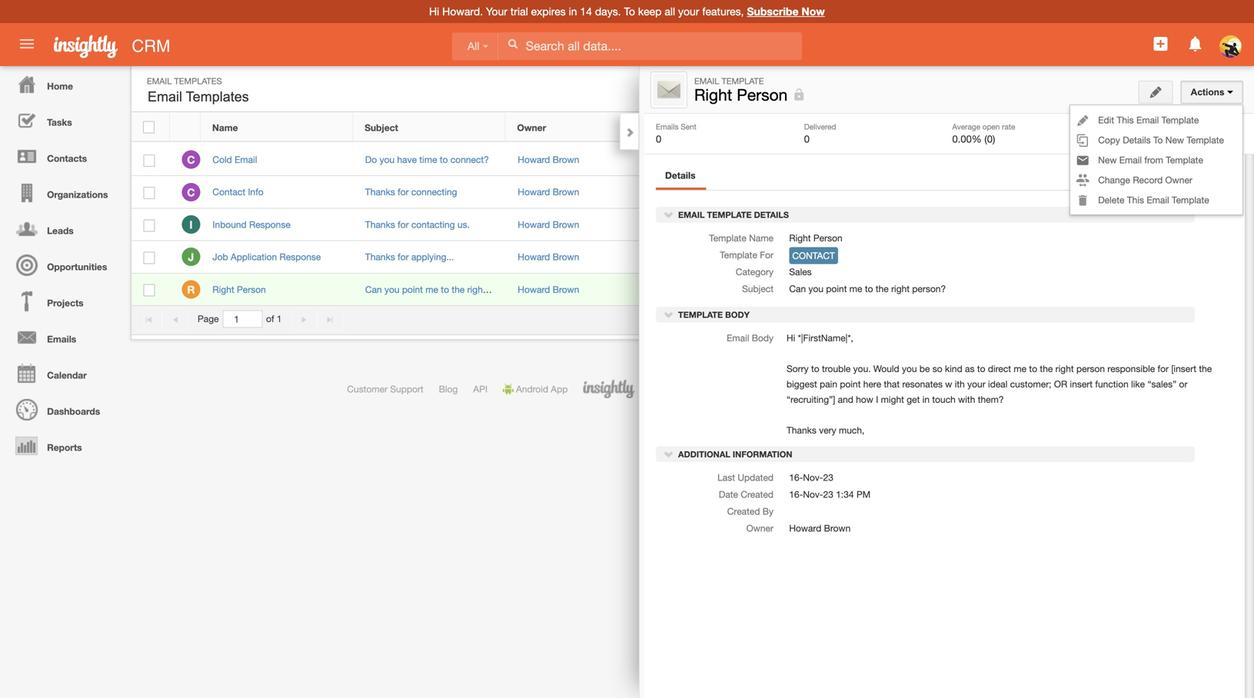 Task type: describe. For each thing, give the bounding box(es) containing it.
reports link
[[4, 428, 123, 464]]

0 horizontal spatial owner
[[517, 122, 546, 133]]

0 vertical spatial right
[[695, 85, 733, 104]]

connect?
[[451, 154, 489, 165]]

reports
[[47, 442, 82, 453]]

2 16-nov-23 1:34 pm cell from the top
[[1042, 176, 1177, 209]]

point inside 'sorry to trouble you. would you be so kind as to direct me to the right person responsible for [insert the biggest pain point here that resonates w ith your ideal customer; or insert function like "sales" or "recruiting"]  and how i might get in touch with them?'
[[840, 379, 861, 389]]

0 vertical spatial person
[[737, 85, 788, 104]]

2 horizontal spatial right person
[[789, 233, 843, 244]]

privacy policy
[[811, 384, 869, 395]]

for for j
[[398, 252, 409, 262]]

subscribe
[[747, 5, 799, 18]]

0 inside emails sent 0
[[656, 133, 662, 145]]

job
[[213, 252, 228, 262]]

customer
[[347, 384, 388, 395]]

body for template body
[[726, 310, 750, 320]]

23 down 16-nov-23
[[824, 489, 834, 500]]

contacts
[[47, 153, 87, 164]]

hi howard. your trial expires in 14 days. to keep all your features, subscribe now
[[429, 5, 825, 18]]

inbound
[[213, 219, 247, 230]]

delete this email template
[[1099, 195, 1210, 205]]

delete this email template link
[[1071, 190, 1243, 210]]

items
[[1179, 314, 1202, 324]]

privacy
[[811, 384, 841, 395]]

thanks for connecting
[[365, 187, 457, 197]]

average for average click rate 0.00% (0)
[[1101, 122, 1129, 131]]

pm down much,
[[857, 489, 871, 500]]

sales cell for c
[[659, 144, 774, 176]]

*|firstname|*,
[[798, 333, 854, 343]]

much,
[[839, 425, 865, 436]]

expires
[[531, 5, 566, 18]]

details link
[[656, 166, 705, 188]]

for for c
[[398, 187, 409, 197]]

template down r row
[[678, 310, 723, 320]]

response inside i row
[[249, 219, 291, 230]]

do
[[365, 154, 377, 165]]

howard brown link for thanks for applying...
[[518, 252, 580, 262]]

projects link
[[4, 283, 123, 319]]

additional
[[678, 450, 731, 460]]

sales for c
[[674, 155, 696, 165]]

so
[[933, 363, 943, 374]]

0 vertical spatial to
[[624, 5, 635, 18]]

last updated
[[718, 472, 774, 483]]

contact for i
[[786, 219, 819, 230]]

direct
[[988, 363, 1012, 374]]

the inside r row
[[452, 284, 465, 295]]

for inside 'sorry to trouble you. would you be so kind as to direct me to the right person responsible for [insert the biggest pain point here that resonates w ith your ideal customer; or insert function like "sales" or "recruiting"]  and how i might get in touch with them?'
[[1158, 363, 1169, 374]]

function
[[1096, 379, 1129, 389]]

contact for c
[[786, 187, 819, 197]]

0% cell for thanks for contacting us.
[[927, 209, 1042, 241]]

record permissions image
[[792, 85, 806, 104]]

person? for can you point me to the right person? howard brown
[[488, 284, 522, 295]]

time
[[420, 154, 437, 165]]

open
[[983, 122, 1000, 131]]

me inside 'sorry to trouble you. would you be so kind as to direct me to the right person responsible for [insert the biggest pain point here that resonates w ith your ideal customer; or insert function like "sales" or "recruiting"]  and how i might get in touch with them?'
[[1014, 363, 1027, 374]]

r
[[187, 283, 195, 296]]

1 c row from the top
[[132, 144, 1215, 176]]

subject inside row
[[365, 122, 398, 133]]

email templates button
[[144, 85, 253, 108]]

contacting
[[411, 219, 455, 230]]

16-nov-23 1:34 pm for do you have time to connect?
[[1054, 154, 1136, 165]]

0% for do you have time to connect?
[[942, 155, 955, 165]]

inbound response
[[213, 219, 291, 230]]

brown inside r row
[[553, 284, 580, 295]]

2 1 from the left
[[1139, 314, 1144, 324]]

howard for thanks for connecting
[[518, 187, 550, 197]]

general cell
[[659, 176, 774, 209]]

opportunities
[[47, 262, 107, 272]]

template down email template details
[[709, 233, 747, 244]]

1:34 for do you have time to connect?
[[1101, 154, 1119, 165]]

"sales"
[[1148, 379, 1177, 389]]

2 horizontal spatial owner
[[1166, 175, 1193, 185]]

nov- for thanks for connecting
[[1068, 187, 1088, 197]]

1 horizontal spatial subject
[[742, 284, 774, 294]]

sent
[[681, 122, 697, 131]]

policy
[[844, 384, 869, 395]]

can for can you point me to the right person? howard brown
[[365, 284, 382, 295]]

template up copy details to new template
[[1162, 115, 1199, 125]]

contact for r
[[786, 284, 819, 295]]

template up template name
[[707, 210, 752, 220]]

last
[[718, 472, 735, 483]]

0% cell for thanks for connecting
[[927, 176, 1042, 209]]

email template image
[[654, 75, 685, 105]]

emails for emails sent 0
[[656, 122, 679, 131]]

0.00% for average open rate 0.00% (0)
[[953, 133, 982, 145]]

data processing addendum
[[884, 384, 1000, 395]]

with
[[959, 394, 976, 405]]

0 inside delivered 0
[[804, 133, 810, 145]]

thanks for j
[[365, 252, 395, 262]]

new email template
[[1101, 83, 1190, 93]]

tasks
[[47, 117, 72, 128]]

your inside 'sorry to trouble you. would you be so kind as to direct me to the right person responsible for [insert the biggest pain point here that resonates w ith your ideal customer; or insert function like "sales" or "recruiting"]  and how i might get in touch with them?'
[[968, 379, 986, 389]]

j row
[[132, 241, 1215, 274]]

me for can you point me to the right person? howard brown
[[426, 284, 439, 295]]

pm for thanks for connecting
[[1122, 187, 1136, 197]]

23 down the very
[[824, 472, 834, 483]]

16-nov-23 1:34 pm for thanks for contacting us.
[[1054, 219, 1136, 230]]

projects
[[47, 298, 84, 308]]

howard for thanks for applying...
[[518, 252, 550, 262]]

white image
[[508, 38, 518, 49]]

1 vertical spatial right
[[789, 233, 811, 244]]

resonates
[[903, 379, 943, 389]]

c link for cold email
[[182, 150, 200, 169]]

contacts link
[[4, 138, 123, 175]]

brown for thanks for contacting us.
[[553, 219, 580, 230]]

contact for j
[[786, 252, 819, 262]]

j
[[188, 251, 194, 264]]

right person inside r row
[[213, 284, 266, 295]]

contact info
[[213, 187, 264, 197]]

might
[[881, 394, 905, 405]]

you inside 'sorry to trouble you. would you be so kind as to direct me to the right person responsible for [insert the biggest pain point here that resonates w ith your ideal customer; or insert function like "sales" or "recruiting"]  and how i might get in touch with them?'
[[902, 363, 917, 374]]

click
[[1131, 122, 1147, 131]]

1 horizontal spatial category
[[736, 267, 774, 277]]

very
[[819, 425, 837, 436]]

cold email link
[[213, 154, 265, 165]]

2 horizontal spatial of
[[1161, 314, 1169, 324]]

customer support link
[[347, 384, 424, 395]]

0 vertical spatial category
[[670, 122, 710, 133]]

nov- for do you have time to connect?
[[1068, 154, 1088, 165]]

can for can you point me to the right person?
[[789, 284, 806, 294]]

0% cell for do you have time to connect?
[[927, 144, 1042, 176]]

email templates email templates
[[147, 76, 249, 105]]

0 vertical spatial templates
[[174, 76, 222, 86]]

date created
[[719, 489, 774, 500]]

1 horizontal spatial owner
[[747, 523, 774, 534]]

biggest
[[787, 379, 818, 389]]

1 vertical spatial person
[[814, 233, 843, 244]]

point for can you point me to the right person? howard brown
[[402, 284, 423, 295]]

i inside i "link"
[[190, 218, 193, 231]]

sales for i
[[674, 220, 696, 230]]

them?
[[978, 394, 1004, 405]]

template right 'from'
[[1166, 155, 1204, 165]]

info
[[248, 187, 264, 197]]

thanks for connecting link
[[365, 187, 457, 197]]

(0) for average open rate 0.00% (0)
[[985, 133, 996, 145]]

edit
[[1099, 115, 1115, 125]]

rate for average open rate 0.00% (0)
[[1002, 122, 1016, 131]]

thanks for applying... link
[[365, 252, 454, 262]]

rate for average click rate 0.00% (0)
[[1149, 122, 1162, 131]]

type
[[828, 122, 848, 133]]

howard brown for thanks for applying...
[[518, 252, 580, 262]]

email template details
[[676, 210, 789, 220]]

1:34 for thanks for connecting
[[1101, 187, 1119, 197]]

of 1
[[266, 314, 282, 324]]

row group containing c
[[132, 144, 1215, 306]]

for for i
[[398, 219, 409, 230]]

i inside 'sorry to trouble you. would you be so kind as to direct me to the right person responsible for [insert the biggest pain point here that resonates w ith your ideal customer; or insert function like "sales" or "recruiting"]  and how i might get in touch with them?'
[[876, 394, 879, 405]]

thanks very much,
[[787, 425, 865, 436]]

open rate
[[938, 122, 984, 133]]

from
[[1145, 155, 1164, 165]]

contact cell for r
[[774, 274, 927, 306]]

1 horizontal spatial details
[[754, 210, 789, 220]]

chevron right image
[[625, 127, 635, 138]]

brown for thanks for connecting
[[553, 187, 580, 197]]

0 horizontal spatial date
[[719, 489, 738, 500]]

0 horizontal spatial in
[[569, 5, 577, 18]]

1 field
[[223, 311, 262, 327]]

r row
[[132, 274, 1215, 306]]

template down the actions
[[1187, 135, 1225, 145]]

notifications image
[[1187, 35, 1205, 53]]

lead cell
[[774, 144, 927, 176]]

hi *|firstname|*,
[[787, 333, 854, 343]]

new for new email template
[[1101, 83, 1120, 93]]

you for can you point me to the right person?
[[809, 284, 824, 294]]

new for new email from template
[[1099, 155, 1117, 165]]

created date
[[1053, 122, 1111, 133]]

template down change record owner link
[[1172, 195, 1210, 205]]

right for can you point me to the right person? howard brown
[[467, 284, 486, 295]]

actions button
[[1181, 81, 1244, 104]]

new email template link
[[1091, 77, 1200, 100]]

subscribe now link
[[747, 5, 825, 18]]

thanks left the very
[[787, 425, 817, 436]]

16-nov-23 1:34 pm cell for time
[[1042, 144, 1177, 176]]

terms of service link
[[727, 384, 795, 395]]

howard brown for thanks for connecting
[[518, 187, 580, 197]]

1 vertical spatial to
[[1154, 135, 1163, 145]]

chevron down image for email template details
[[664, 209, 675, 220]]

applying...
[[411, 252, 454, 262]]

c link for contact info
[[182, 183, 200, 201]]

opportunities link
[[4, 247, 123, 283]]

(0) for average click rate 0.00% (0)
[[1133, 133, 1144, 145]]

calendar
[[47, 370, 87, 381]]

you for do you have time to connect?
[[380, 154, 395, 165]]

0% for thanks for connecting
[[942, 187, 955, 197]]

have
[[397, 154, 417, 165]]

thanks for c
[[365, 187, 395, 197]]

template down template name
[[720, 250, 758, 260]]

person
[[1077, 363, 1105, 374]]

navigation containing home
[[0, 66, 123, 464]]

thanks for applying...
[[365, 252, 454, 262]]

template inside row
[[785, 122, 825, 133]]

average click rate 0.00% (0)
[[1101, 122, 1162, 145]]

brown for do you have time to connect?
[[553, 154, 580, 165]]

dashboards link
[[4, 392, 123, 428]]



Task type: vqa. For each thing, say whether or not it's contained in the screenshot.
Number inside the Lost Opportunities by Reason 0 Number of Lost Opportunities
no



Task type: locate. For each thing, give the bounding box(es) containing it.
2 vertical spatial created
[[728, 506, 760, 517]]

pm inside i row
[[1122, 219, 1136, 230]]

sales cell up general
[[659, 144, 774, 176]]

0 horizontal spatial name
[[212, 122, 238, 133]]

body up email body
[[726, 310, 750, 320]]

1 horizontal spatial emails
[[656, 122, 679, 131]]

job application response
[[213, 252, 321, 262]]

1 vertical spatial sales cell
[[659, 209, 774, 241]]

contact cell up can you point me to the right person?
[[774, 241, 927, 274]]

column header
[[170, 113, 201, 142]]

to inside r row
[[441, 284, 449, 295]]

customer;
[[1011, 379, 1052, 389]]

0 horizontal spatial 0
[[656, 133, 662, 145]]

for left contacting
[[398, 219, 409, 230]]

2 c from the top
[[187, 186, 195, 199]]

1:34
[[1101, 154, 1119, 165], [1101, 187, 1119, 197], [1101, 219, 1119, 230], [836, 489, 854, 500]]

1:34 down delete
[[1101, 219, 1119, 230]]

category down "template for"
[[736, 267, 774, 277]]

c for cold email
[[187, 154, 195, 166]]

would
[[874, 363, 900, 374]]

me inside r row
[[426, 284, 439, 295]]

addendum
[[954, 384, 1000, 395]]

3 contact cell from the top
[[774, 241, 927, 274]]

1 horizontal spatial date
[[1091, 122, 1111, 133]]

calendar link
[[4, 355, 123, 392]]

howard
[[518, 154, 550, 165], [518, 187, 550, 197], [518, 219, 550, 230], [518, 252, 550, 262], [518, 284, 550, 295], [789, 523, 822, 534]]

2 c link from the top
[[182, 183, 200, 201]]

average up copy
[[1101, 122, 1129, 131]]

0 vertical spatial your
[[678, 5, 700, 18]]

delivered
[[804, 122, 836, 131]]

me
[[850, 284, 863, 294], [426, 284, 439, 295], [1014, 363, 1027, 374]]

0 horizontal spatial can
[[365, 284, 382, 295]]

1 horizontal spatial your
[[968, 379, 986, 389]]

0 vertical spatial created
[[1053, 122, 1088, 133]]

right person
[[695, 85, 788, 104], [789, 233, 843, 244], [213, 284, 266, 295]]

me for can you point me to the right person?
[[850, 284, 863, 294]]

howard brown link for thanks for connecting
[[518, 187, 580, 197]]

details up general
[[665, 170, 696, 181]]

new down copy
[[1099, 155, 1117, 165]]

of right 1 field
[[266, 314, 274, 324]]

you left be
[[902, 363, 917, 374]]

i right how
[[876, 394, 879, 405]]

howard brown link inside "j" row
[[518, 252, 580, 262]]

me up *|firstname|*,
[[850, 284, 863, 294]]

you down the contact
[[809, 284, 824, 294]]

0 vertical spatial subject
[[365, 122, 398, 133]]

0 horizontal spatial me
[[426, 284, 439, 295]]

point down thanks for applying... link
[[402, 284, 423, 295]]

howard inside i row
[[518, 219, 550, 230]]

pm down delete
[[1122, 219, 1136, 230]]

0% for thanks for contacting us.
[[942, 220, 955, 230]]

point inside r row
[[402, 284, 423, 295]]

of right -
[[1161, 314, 1169, 324]]

sales down general
[[674, 220, 696, 230]]

template left 'type'
[[785, 122, 825, 133]]

chevron down image
[[664, 449, 675, 460]]

1 vertical spatial hi
[[787, 333, 796, 343]]

1 vertical spatial your
[[968, 379, 986, 389]]

howard for thanks for contacting us.
[[518, 219, 550, 230]]

16-nov-23 1:34 pm for thanks for connecting
[[1054, 187, 1136, 197]]

and
[[838, 394, 854, 405]]

lead
[[786, 154, 807, 165]]

can down the contact
[[789, 284, 806, 294]]

details
[[1123, 135, 1151, 145], [665, 170, 696, 181], [754, 210, 789, 220]]

1 horizontal spatial me
[[850, 284, 863, 294]]

1:34 for thanks for contacting us.
[[1101, 219, 1119, 230]]

1 16-nov-23 1:34 pm cell from the top
[[1042, 144, 1177, 176]]

date up copy
[[1091, 122, 1111, 133]]

me down 'applying...' on the top left
[[426, 284, 439, 295]]

1 c from the top
[[187, 154, 195, 166]]

2 average from the left
[[1101, 122, 1129, 131]]

contact down "lead"
[[786, 187, 819, 197]]

subject down for
[[742, 284, 774, 294]]

app
[[551, 384, 568, 395]]

date down the last
[[719, 489, 738, 500]]

home
[[47, 81, 73, 92]]

0 vertical spatial new
[[1101, 83, 1120, 93]]

template left record permissions image at right
[[722, 76, 764, 86]]

2 0% from the top
[[942, 187, 955, 197]]

16-nov-23 1:34 pm down delete
[[1054, 219, 1136, 230]]

1 vertical spatial templates
[[186, 89, 249, 105]]

or
[[1180, 379, 1188, 389]]

howard inside "j" row
[[518, 252, 550, 262]]

howard brown for thanks for contacting us.
[[518, 219, 580, 230]]

1 horizontal spatial can
[[789, 284, 806, 294]]

body up terms of service on the bottom of the page
[[752, 333, 774, 343]]

right for can you point me to the right person?
[[892, 284, 910, 294]]

c row down emails sent 0
[[132, 176, 1215, 209]]

contact cell down the contact
[[774, 274, 927, 306]]

5 right -
[[1153, 314, 1158, 324]]

howard brown for do you have time to connect?
[[518, 154, 580, 165]]

chevron down image down r row
[[664, 309, 675, 320]]

1 0% cell from the top
[[927, 144, 1042, 176]]

1 (0) from the left
[[985, 133, 996, 145]]

0 vertical spatial i
[[190, 218, 193, 231]]

c for contact info
[[187, 186, 195, 199]]

right up sent
[[695, 85, 733, 104]]

1 0 from the left
[[656, 133, 662, 145]]

person? inside r row
[[488, 284, 522, 295]]

like
[[1132, 379, 1145, 389]]

emails inside emails sent 0
[[656, 122, 679, 131]]

emails for emails
[[47, 334, 76, 345]]

right up the contact
[[789, 233, 811, 244]]

0 right chevron right "icon"
[[656, 133, 662, 145]]

created down updated
[[741, 489, 774, 500]]

chevron down image down general
[[664, 209, 675, 220]]

sales cell
[[659, 144, 774, 176], [659, 209, 774, 241]]

1 vertical spatial details
[[665, 170, 696, 181]]

1 horizontal spatial person?
[[913, 284, 946, 294]]

1 right 1 field
[[277, 314, 282, 324]]

chevron down image for template body
[[664, 309, 675, 320]]

4 howard brown link from the top
[[518, 252, 580, 262]]

hi for hi *|firstname|*,
[[787, 333, 796, 343]]

delivered 0
[[804, 122, 836, 145]]

thanks down do
[[365, 187, 395, 197]]

to up new email from template link
[[1154, 135, 1163, 145]]

0 vertical spatial response
[[249, 219, 291, 230]]

2 sales cell from the top
[[659, 209, 774, 241]]

3 howard brown link from the top
[[518, 219, 580, 230]]

right inside r row
[[213, 284, 234, 295]]

howard brown link inside i row
[[518, 219, 580, 230]]

name up for
[[749, 233, 774, 244]]

in
[[569, 5, 577, 18], [923, 394, 930, 405]]

1 contact cell from the top
[[774, 176, 927, 209]]

0 horizontal spatial right person
[[213, 284, 266, 295]]

contact cell for i
[[774, 209, 927, 241]]

16-nov-23 1:34 pm cell for us.
[[1042, 209, 1177, 241]]

0 vertical spatial emails
[[656, 122, 679, 131]]

None checkbox
[[143, 155, 155, 167], [143, 252, 155, 264], [143, 155, 155, 167], [143, 252, 155, 264]]

average inside the average click rate 0.00% (0)
[[1101, 122, 1129, 131]]

emails left sent
[[656, 122, 679, 131]]

0 vertical spatial this
[[1117, 115, 1134, 125]]

23 for thanks for connecting
[[1088, 187, 1098, 197]]

0% inside i row
[[942, 220, 955, 230]]

owner
[[517, 122, 546, 133], [1166, 175, 1193, 185], [747, 523, 774, 534]]

1 horizontal spatial of
[[754, 384, 762, 395]]

template name
[[709, 233, 774, 244]]

0 horizontal spatial person?
[[488, 284, 522, 295]]

1 horizontal spatial (0)
[[1133, 133, 1144, 145]]

(0) down click
[[1133, 133, 1144, 145]]

brown for thanks for applying...
[[553, 252, 580, 262]]

can you point me to the right person? link
[[365, 284, 522, 295]]

1:34 down much,
[[836, 489, 854, 500]]

contact up the contact
[[786, 219, 819, 230]]

0.00% for average click rate 0.00% (0)
[[1101, 133, 1130, 145]]

1 horizontal spatial 1
[[1139, 314, 1144, 324]]

1 horizontal spatial right
[[892, 284, 910, 294]]

contact right for
[[786, 252, 819, 262]]

details inside 'link'
[[665, 170, 696, 181]]

copy details to new template link
[[1071, 130, 1243, 150]]

1 horizontal spatial 0
[[804, 133, 810, 145]]

2 vertical spatial right
[[213, 284, 234, 295]]

customer support
[[347, 384, 424, 395]]

1 horizontal spatial to
[[1154, 135, 1163, 145]]

in left 14
[[569, 5, 577, 18]]

hi left the howard.
[[429, 5, 440, 18]]

0 horizontal spatial right
[[467, 284, 486, 295]]

do you have time to connect?
[[365, 154, 489, 165]]

emails up calendar 'link'
[[47, 334, 76, 345]]

thanks up thanks for applying...
[[365, 219, 395, 230]]

1 rate from the left
[[1002, 122, 1016, 131]]

for inside "j" row
[[398, 252, 409, 262]]

contact inside "j" row
[[786, 252, 819, 262]]

average for average open rate 0.00% (0)
[[953, 122, 981, 131]]

c left cold
[[187, 154, 195, 166]]

2 vertical spatial sales
[[789, 267, 812, 277]]

(0)
[[985, 133, 996, 145], [1133, 133, 1144, 145]]

1 vertical spatial owner
[[1166, 175, 1193, 185]]

2 vertical spatial right person
[[213, 284, 266, 295]]

4 0% from the top
[[942, 285, 955, 295]]

created for date
[[1053, 122, 1088, 133]]

this for delete
[[1127, 195, 1145, 205]]

in inside 'sorry to trouble you. would you be so kind as to direct me to the right person responsible for [insert the biggest pain point here that resonates w ith your ideal customer; or insert function like "sales" or "recruiting"]  and how i might get in touch with them?'
[[923, 394, 930, 405]]

16-nov-23 1:34 pm cell
[[1042, 144, 1177, 176], [1042, 176, 1177, 209], [1042, 209, 1177, 241]]

0 vertical spatial right person
[[695, 85, 788, 104]]

created left edit
[[1053, 122, 1088, 133]]

2 horizontal spatial right
[[1056, 363, 1074, 374]]

1 horizontal spatial average
[[1101, 122, 1129, 131]]

emails inside navigation
[[47, 334, 76, 345]]

howard inside r row
[[518, 284, 550, 295]]

terms
[[727, 384, 752, 395]]

2 5 from the left
[[1171, 314, 1177, 324]]

1 chevron down image from the top
[[664, 209, 675, 220]]

can you point me to the right person?
[[789, 284, 946, 294]]

1 vertical spatial category
[[736, 267, 774, 277]]

contact inside i row
[[786, 219, 819, 230]]

1 1 from the left
[[277, 314, 282, 324]]

23 down delete this email template link
[[1088, 219, 1098, 230]]

0 horizontal spatial subject
[[365, 122, 398, 133]]

cell
[[659, 241, 774, 274], [927, 241, 1042, 274], [1042, 241, 1177, 274], [1177, 241, 1215, 274], [132, 274, 170, 306], [659, 274, 774, 306], [1042, 274, 1177, 306], [1177, 274, 1215, 306]]

0.00% inside 'average open rate 0.00% (0)'
[[953, 133, 982, 145]]

for up "sales"
[[1158, 363, 1169, 374]]

brown inside i row
[[553, 219, 580, 230]]

your right all
[[678, 5, 700, 18]]

1 vertical spatial subject
[[742, 284, 774, 294]]

body
[[726, 310, 750, 320], [752, 333, 774, 343]]

i row
[[132, 209, 1215, 241]]

3 0% from the top
[[942, 220, 955, 230]]

subject
[[365, 122, 398, 133], [742, 284, 774, 294]]

right inside r row
[[467, 284, 486, 295]]

created for by
[[728, 506, 760, 517]]

body for email body
[[752, 333, 774, 343]]

pm
[[1122, 154, 1136, 165], [1122, 187, 1136, 197], [1122, 219, 1136, 230], [857, 489, 871, 500]]

pm up change
[[1122, 154, 1136, 165]]

contact cell up the contact
[[774, 209, 927, 241]]

row
[[132, 113, 1215, 142]]

1 horizontal spatial body
[[752, 333, 774, 343]]

right person up the contact
[[789, 233, 843, 244]]

additional information
[[676, 450, 793, 460]]

0 horizontal spatial details
[[665, 170, 696, 181]]

5 howard brown link from the top
[[518, 284, 580, 295]]

howard brown
[[518, 154, 580, 165], [518, 187, 580, 197], [518, 219, 580, 230], [518, 252, 580, 262], [789, 523, 851, 534]]

dashboards
[[47, 406, 100, 417]]

new up edit
[[1101, 83, 1120, 93]]

1 vertical spatial c
[[187, 186, 195, 199]]

i link
[[182, 215, 200, 234]]

2 0% cell from the top
[[927, 176, 1042, 209]]

1 vertical spatial body
[[752, 333, 774, 343]]

23 for thanks for contacting us.
[[1088, 219, 1098, 230]]

me up customer;
[[1014, 363, 1027, 374]]

0 vertical spatial date
[[1091, 122, 1111, 133]]

1 horizontal spatial 5
[[1171, 314, 1177, 324]]

as
[[965, 363, 975, 374]]

right
[[695, 85, 733, 104], [789, 233, 811, 244], [213, 284, 234, 295]]

privacy policy link
[[811, 384, 869, 395]]

edit this email template link
[[1071, 110, 1243, 130]]

1 vertical spatial response
[[280, 252, 321, 262]]

Search this list... text field
[[663, 77, 836, 100]]

by
[[763, 506, 774, 517]]

2 rate from the left
[[1149, 122, 1162, 131]]

nov- for thanks for contacting us.
[[1068, 219, 1088, 230]]

response inside "j" row
[[280, 252, 321, 262]]

for left connecting
[[398, 187, 409, 197]]

2 0.00% from the left
[[1101, 133, 1130, 145]]

thanks inside i row
[[365, 219, 395, 230]]

1 vertical spatial new
[[1166, 135, 1185, 145]]

sales inside i row
[[674, 220, 696, 230]]

2 vertical spatial details
[[754, 210, 789, 220]]

1:34 inside i row
[[1101, 219, 1119, 230]]

2 c row from the top
[[132, 176, 1215, 209]]

pm for thanks for contacting us.
[[1122, 219, 1136, 230]]

navigation
[[0, 66, 123, 464]]

to
[[624, 5, 635, 18], [1154, 135, 1163, 145]]

for
[[760, 250, 774, 260]]

c row
[[132, 144, 1215, 176], [132, 176, 1215, 209]]

0 vertical spatial body
[[726, 310, 750, 320]]

person? for can you point me to the right person?
[[913, 284, 946, 294]]

1 c link from the top
[[182, 150, 200, 169]]

contact cell for j
[[774, 241, 927, 274]]

0 vertical spatial in
[[569, 5, 577, 18]]

person
[[737, 85, 788, 104], [814, 233, 843, 244], [237, 284, 266, 295]]

0 vertical spatial c
[[187, 154, 195, 166]]

row group
[[132, 144, 1215, 306]]

1 horizontal spatial i
[[876, 394, 879, 405]]

contact cell for c
[[774, 176, 927, 209]]

person left record permissions image at right
[[737, 85, 788, 104]]

16- inside i row
[[1054, 219, 1068, 230]]

thanks for i
[[365, 219, 395, 230]]

0 horizontal spatial emails
[[47, 334, 76, 345]]

contact cell
[[774, 176, 927, 209], [774, 209, 927, 241], [774, 241, 927, 274], [774, 274, 927, 306]]

2 0 from the left
[[804, 133, 810, 145]]

data
[[884, 384, 903, 395]]

updated
[[738, 472, 774, 483]]

0 horizontal spatial of
[[266, 314, 274, 324]]

0 vertical spatial hi
[[429, 5, 440, 18]]

template
[[722, 76, 764, 86], [1150, 83, 1190, 93], [1162, 115, 1199, 125], [785, 122, 825, 133], [1187, 135, 1225, 145], [1166, 155, 1204, 165], [1172, 195, 1210, 205], [707, 210, 752, 220], [709, 233, 747, 244], [720, 250, 758, 260], [678, 310, 723, 320]]

this right edit
[[1117, 115, 1134, 125]]

0 horizontal spatial 5
[[1153, 314, 1158, 324]]

can inside r row
[[365, 284, 382, 295]]

emails link
[[4, 319, 123, 355]]

get
[[907, 394, 920, 405]]

c up i "link"
[[187, 186, 195, 199]]

all
[[665, 5, 675, 18]]

1 vertical spatial created
[[741, 489, 774, 500]]

api
[[473, 384, 488, 395]]

0 horizontal spatial your
[[678, 5, 700, 18]]

all
[[468, 40, 480, 52]]

right inside 'sorry to trouble you. would you be so kind as to direct me to the right person responsible for [insert the biggest pain point here that resonates w ith your ideal customer; or insert function like "sales" or "recruiting"]  and how i might get in touch with them?'
[[1056, 363, 1074, 374]]

0 horizontal spatial body
[[726, 310, 750, 320]]

0% cell
[[927, 144, 1042, 176], [927, 176, 1042, 209], [927, 209, 1042, 241], [927, 274, 1042, 306]]

rate right 'open'
[[1002, 122, 1016, 131]]

3 0% cell from the top
[[927, 209, 1042, 241]]

0.00% inside the average click rate 0.00% (0)
[[1101, 133, 1130, 145]]

2 howard brown link from the top
[[518, 187, 580, 197]]

right right the r link at the top of page
[[213, 284, 234, 295]]

sales up details 'link'
[[674, 155, 696, 165]]

0.00% down open rate
[[953, 133, 982, 145]]

2 horizontal spatial details
[[1123, 135, 1151, 145]]

2 horizontal spatial person
[[814, 233, 843, 244]]

0 horizontal spatial to
[[624, 5, 635, 18]]

howard brown inside i row
[[518, 219, 580, 230]]

1 vertical spatial date
[[719, 489, 738, 500]]

contact left info
[[213, 187, 245, 197]]

0 vertical spatial sales cell
[[659, 144, 774, 176]]

0 horizontal spatial category
[[670, 122, 710, 133]]

2 horizontal spatial right
[[789, 233, 811, 244]]

(0) inside 'average open rate 0.00% (0)'
[[985, 133, 996, 145]]

record
[[1133, 175, 1163, 185]]

0 vertical spatial chevron down image
[[664, 209, 675, 220]]

16- for thanks for contacting us.
[[1054, 219, 1068, 230]]

page
[[198, 314, 219, 324]]

1 5 from the left
[[1153, 314, 1158, 324]]

0 vertical spatial name
[[212, 122, 238, 133]]

email inside c row
[[235, 154, 257, 165]]

person inside r row
[[237, 284, 266, 295]]

be
[[920, 363, 930, 374]]

howard brown inside "j" row
[[518, 252, 580, 262]]

rate inside 'average open rate 0.00% (0)'
[[1002, 122, 1016, 131]]

this for edit
[[1117, 115, 1134, 125]]

2 contact cell from the top
[[774, 209, 927, 241]]

here
[[864, 379, 882, 389]]

1 horizontal spatial rate
[[1149, 122, 1162, 131]]

23 for do you have time to connect?
[[1088, 154, 1098, 165]]

person?
[[913, 284, 946, 294], [488, 284, 522, 295]]

nov-
[[1068, 154, 1088, 165], [1068, 187, 1088, 197], [1068, 219, 1088, 230], [803, 472, 824, 483], [803, 489, 824, 500]]

response right application
[[280, 252, 321, 262]]

details down click
[[1123, 135, 1151, 145]]

howard for do you have time to connect?
[[518, 154, 550, 165]]

new up new email from template link
[[1166, 135, 1185, 145]]

hi for hi howard. your trial expires in 14 days. to keep all your features, subscribe now
[[429, 5, 440, 18]]

j link
[[182, 248, 200, 266]]

sorry to trouble you. would you be so kind as to direct me to the right person responsible for [insert the biggest pain point here that resonates w ith your ideal customer; or insert function like "sales" or "recruiting"]  and how i might get in touch with them?
[[787, 363, 1212, 405]]

point for can you point me to the right person?
[[826, 284, 847, 294]]

name up cold
[[212, 122, 238, 133]]

insert
[[1070, 379, 1093, 389]]

16-nov-23 1:34 pm down change
[[1054, 187, 1136, 197]]

template up 'edit this email template' link
[[1150, 83, 1190, 93]]

howard brown link for thanks for contacting us.
[[518, 219, 580, 230]]

16- for do you have time to connect?
[[1054, 154, 1068, 165]]

2 horizontal spatial me
[[1014, 363, 1027, 374]]

3 16-nov-23 1:34 pm cell from the top
[[1042, 209, 1177, 241]]

contact down the contact
[[786, 284, 819, 295]]

email template
[[695, 76, 764, 86]]

thanks
[[365, 187, 395, 197], [365, 219, 395, 230], [365, 252, 395, 262], [787, 425, 817, 436]]

average inside 'average open rate 0.00% (0)'
[[953, 122, 981, 131]]

1 vertical spatial in
[[923, 394, 930, 405]]

23 inside i row
[[1088, 219, 1098, 230]]

0 vertical spatial c link
[[182, 150, 200, 169]]

16-nov-23 1:34 pm inside i row
[[1054, 219, 1136, 230]]

1 left -
[[1139, 314, 1144, 324]]

1 howard brown link from the top
[[518, 154, 580, 165]]

rate inside the average click rate 0.00% (0)
[[1149, 122, 1162, 131]]

row containing name
[[132, 113, 1215, 142]]

right person up 1 field
[[213, 284, 266, 295]]

trouble
[[822, 363, 851, 374]]

1 horizontal spatial in
[[923, 394, 930, 405]]

None checkbox
[[143, 121, 155, 133], [143, 187, 155, 199], [143, 219, 155, 232], [143, 284, 155, 297], [143, 121, 155, 133], [143, 187, 155, 199], [143, 219, 155, 232], [143, 284, 155, 297]]

16-nov-23 1:34 pm down copy
[[1054, 154, 1136, 165]]

23
[[1088, 154, 1098, 165], [1088, 187, 1098, 197], [1088, 219, 1098, 230], [824, 472, 834, 483], [824, 489, 834, 500]]

chevron down image
[[664, 209, 675, 220], [664, 309, 675, 320]]

0 vertical spatial owner
[[517, 122, 546, 133]]

2 chevron down image from the top
[[664, 309, 675, 320]]

1 average from the left
[[953, 122, 981, 131]]

touch
[[933, 394, 956, 405]]

created down date created
[[728, 506, 760, 517]]

2 vertical spatial owner
[[747, 523, 774, 534]]

0 horizontal spatial hi
[[429, 5, 440, 18]]

2 (0) from the left
[[1133, 133, 1144, 145]]

1 horizontal spatial right
[[695, 85, 733, 104]]

1 0% from the top
[[942, 155, 955, 165]]

details up template name
[[754, 210, 789, 220]]

i
[[190, 218, 193, 231], [876, 394, 879, 405]]

1 vertical spatial name
[[749, 233, 774, 244]]

point up and at the bottom of the page
[[840, 379, 861, 389]]

android app link
[[503, 384, 568, 395]]

date
[[1091, 122, 1111, 133], [719, 489, 738, 500]]

0% inside r row
[[942, 285, 955, 295]]

1 0.00% from the left
[[953, 133, 982, 145]]

keep
[[638, 5, 662, 18]]

sorry
[[787, 363, 809, 374]]

Search all data.... text field
[[499, 32, 802, 60]]

0 horizontal spatial (0)
[[985, 133, 996, 145]]

0 horizontal spatial i
[[190, 218, 193, 231]]

16- for thanks for connecting
[[1054, 187, 1068, 197]]

1 vertical spatial chevron down image
[[664, 309, 675, 320]]

leads
[[47, 225, 74, 236]]

nov- inside i row
[[1068, 219, 1088, 230]]

2 vertical spatial person
[[237, 284, 266, 295]]

16-nov-23 1:34 pm down 16-nov-23
[[789, 489, 871, 500]]

(0) inside the average click rate 0.00% (0)
[[1133, 133, 1144, 145]]

4 0% cell from the top
[[927, 274, 1042, 306]]

16-nov-23
[[789, 472, 834, 483]]

brown inside "j" row
[[553, 252, 580, 262]]

brown
[[553, 154, 580, 165], [553, 187, 580, 197], [553, 219, 580, 230], [553, 252, 580, 262], [553, 284, 580, 295], [824, 523, 851, 534]]

you for can you point me to the right person? howard brown
[[385, 284, 400, 295]]

5 left items
[[1171, 314, 1177, 324]]

you inside r row
[[385, 284, 400, 295]]

1 horizontal spatial 0.00%
[[1101, 133, 1130, 145]]

pm for do you have time to connect?
[[1122, 154, 1136, 165]]

1 vertical spatial this
[[1127, 195, 1145, 205]]

terms of service
[[727, 384, 795, 395]]

sales cell for i
[[659, 209, 774, 241]]

subject up do
[[365, 122, 398, 133]]

1 horizontal spatial name
[[749, 233, 774, 244]]

for inside i row
[[398, 219, 409, 230]]

contact inside r row
[[786, 284, 819, 295]]

5
[[1153, 314, 1158, 324], [1171, 314, 1177, 324]]

pm down change
[[1122, 187, 1136, 197]]

your right ith
[[968, 379, 986, 389]]

you down thanks for applying... link
[[385, 284, 400, 295]]

4 contact cell from the top
[[774, 274, 927, 306]]

1 sales cell from the top
[[659, 144, 774, 176]]

you right do
[[380, 154, 395, 165]]

of right terms
[[754, 384, 762, 395]]

us.
[[458, 219, 470, 230]]

cold
[[213, 154, 232, 165]]

1 horizontal spatial person
[[737, 85, 788, 104]]

information
[[733, 450, 793, 460]]

you.
[[854, 363, 871, 374]]

in right get
[[923, 394, 930, 405]]

howard brown link for do you have time to connect?
[[518, 154, 580, 165]]

service
[[765, 384, 795, 395]]

thanks inside "j" row
[[365, 252, 395, 262]]



